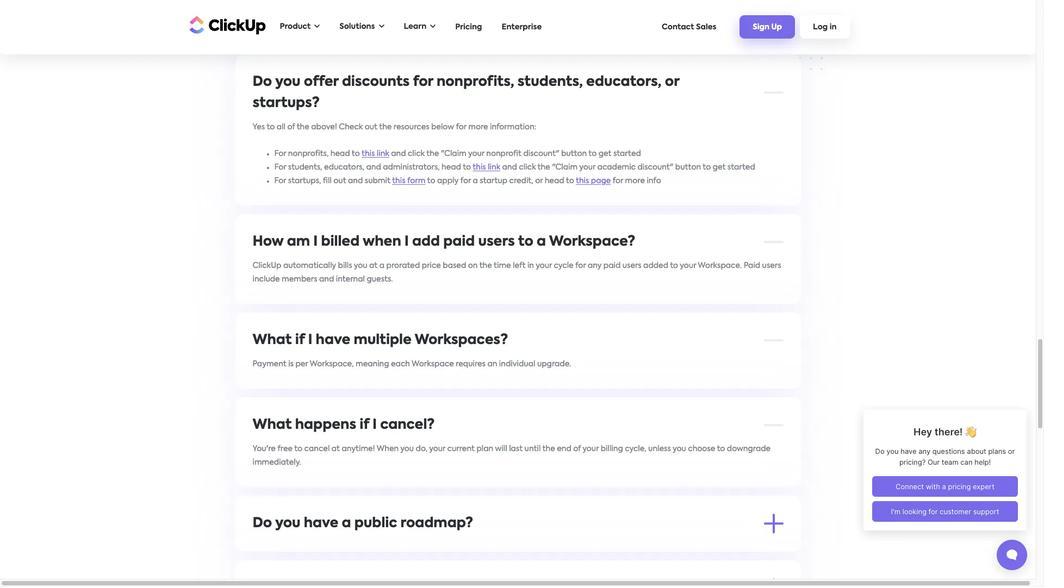 Task type: describe. For each thing, give the bounding box(es) containing it.
internal
[[336, 275, 365, 283]]

resources
[[394, 123, 429, 131]]

you up certainly
[[275, 517, 300, 530]]

i up when
[[372, 418, 377, 432]]

1 horizontal spatial started
[[727, 163, 755, 171]]

0 horizontal spatial link
[[377, 150, 389, 157]]

for inside clickup automatically bills you at a prorated price based on the time left in your cycle for any paid users added to your workspace. paid users include members and internal guests.
[[575, 262, 586, 269]]

you inside do you offer discounts for nonprofits, students, educators, or startups?
[[275, 75, 300, 89]]

apply
[[437, 177, 459, 185]]

solutions
[[339, 23, 375, 30]]

0 horizontal spatial "claim
[[441, 150, 466, 157]]

0 horizontal spatial users
[[478, 235, 515, 249]]

this link link for for students, educators, and administrators, head to
[[473, 163, 500, 171]]

log in link
[[800, 15, 850, 38]]

discounts
[[342, 75, 410, 89]]

do,
[[416, 445, 427, 453]]

guarantee.
[[362, 4, 403, 11]]

if
[[405, 4, 410, 11]]

students, inside do you offer discounts for nonprofits, students, educators, or startups?
[[518, 75, 583, 89]]

roadmap?
[[401, 517, 473, 530]]

up
[[771, 23, 782, 31]]

0 horizontal spatial paid
[[443, 235, 475, 249]]

am
[[287, 235, 310, 249]]

3 for from the top
[[274, 177, 286, 185]]

yes to all of the above! check out the resources below for more information:
[[253, 123, 536, 131]]

this left the form
[[392, 177, 405, 185]]

end
[[557, 445, 571, 453]]

us
[[654, 4, 662, 11]]

added
[[643, 262, 668, 269]]

0 horizontal spatial if
[[295, 334, 305, 347]]

cycle
[[554, 262, 573, 269]]

simply
[[617, 4, 641, 11]]

payment is per workspace, meaning each workspace requires an individual upgrade.
[[253, 360, 571, 368]]

here link
[[371, 544, 388, 551]]

1 horizontal spatial more
[[625, 177, 645, 185]]

1 vertical spatial students,
[[288, 163, 322, 171]]

you left do,
[[400, 445, 414, 453]]

product
[[280, 23, 311, 30]]

nonprofit
[[486, 150, 521, 157]]

current
[[447, 445, 475, 453]]

to inside clickup automatically bills you at a prorated price based on the time left in your cycle for any paid users added to your workspace. paid users include members and internal guests.
[[670, 262, 678, 269]]

this form link
[[392, 177, 425, 185]]

0 vertical spatial of
[[287, 123, 295, 131]]

based
[[443, 262, 466, 269]]

0 horizontal spatial nonprofits,
[[288, 150, 329, 157]]

can
[[331, 544, 345, 551]]

for for for students, educators, and administrators, head to
[[274, 163, 286, 171]]

administrators,
[[383, 163, 440, 171]]

automatically
[[283, 262, 336, 269]]

we for we certainly do! you can find it here .
[[253, 544, 265, 551]]

check
[[339, 123, 363, 131]]

you're
[[253, 445, 276, 453]]

workspace,
[[310, 360, 354, 368]]

product button
[[274, 16, 325, 38]]

1 vertical spatial button
[[675, 163, 701, 171]]

yes
[[253, 123, 265, 131]]

not
[[494, 4, 507, 11]]

how
[[253, 235, 284, 249]]

a left full
[[335, 17, 340, 25]]

let
[[643, 4, 653, 11]]

bills
[[338, 262, 352, 269]]

a inside clickup automatically bills you at a prorated price based on the time left in your cycle for any paid users added to your workspace. paid users include members and internal guests.
[[379, 262, 385, 269]]

days
[[722, 4, 740, 11]]

offer
[[304, 75, 339, 89]]

learn button
[[398, 16, 441, 38]]

full
[[342, 17, 353, 25]]

30
[[711, 4, 720, 11]]

workspace?
[[549, 235, 635, 249]]

this page link
[[576, 177, 611, 185]]

for for for nonprofits, head to
[[274, 150, 286, 157]]

requires
[[456, 360, 486, 368]]

satisfaction
[[316, 4, 360, 11]]

1 vertical spatial educators,
[[324, 163, 364, 171]]

startup
[[480, 177, 507, 185]]

clickup image
[[186, 14, 266, 35]]

do for do you have a public roadmap?
[[253, 517, 272, 530]]

guests.
[[367, 275, 393, 283]]

1 vertical spatial "claim
[[552, 163, 578, 171]]

a left 100%
[[287, 4, 292, 11]]

when
[[363, 235, 401, 249]]

in inside clickup automatically bills you at a prorated price based on the time left in your cycle for any paid users added to your workspace. paid users include members and internal guests.
[[527, 262, 534, 269]]

this up submit
[[362, 150, 375, 157]]

0 vertical spatial head
[[330, 150, 350, 157]]

you inside clickup automatically bills you at a prorated price based on the time left in your cycle for any paid users added to your workspace. paid users include members and internal guests.
[[354, 262, 367, 269]]

sign up
[[753, 23, 782, 31]]

you
[[316, 544, 329, 551]]

reason,
[[440, 4, 468, 11]]

this link link for for nonprofits, head to
[[362, 150, 389, 157]]

and up 'administrators,'
[[391, 150, 406, 157]]

choose
[[688, 445, 715, 453]]

below
[[431, 123, 454, 131]]

enterprise link
[[496, 18, 547, 36]]

to inside we have a 100% satisfaction guarantee. if for any reason, you're not satisfied with your purchase, simply let us know within 30 days and we'll be happy to issue you a full refund.
[[290, 17, 298, 25]]

downgrade
[[727, 445, 771, 453]]

enterprise
[[502, 23, 542, 31]]

for inside do you offer discounts for nonprofits, students, educators, or startups?
[[413, 75, 433, 89]]

billing
[[601, 445, 623, 453]]

time
[[494, 262, 511, 269]]

pricing link
[[450, 18, 487, 36]]

form
[[407, 177, 425, 185]]

plan
[[477, 445, 493, 453]]

0 vertical spatial in
[[830, 23, 837, 31]]

purchase,
[[578, 4, 615, 11]]

you're free to cancel at anytime! when you do, your current plan will last until the end of your billing cycle, unless you choose to downgrade immediately.
[[253, 445, 771, 466]]

log
[[813, 23, 828, 31]]

information:
[[490, 123, 536, 131]]

for right apply
[[460, 177, 471, 185]]

we certainly do! you can find it here .
[[253, 544, 389, 551]]

i up workspace, at the left of page
[[308, 334, 312, 347]]

above!
[[311, 123, 337, 131]]

for nonprofits, head to this link and click the "claim your nonprofit discount" button to get started
[[274, 150, 641, 157]]

this up for startups, fill out and submit this form to apply for a startup credit, or head to this page for more info
[[473, 163, 486, 171]]

do you offer discounts for nonprofits, students, educators, or startups?
[[253, 75, 679, 110]]

cancel
[[304, 445, 330, 453]]

workspace
[[412, 360, 454, 368]]

you right unless
[[673, 445, 686, 453]]

we'll
[[758, 4, 775, 11]]

1 vertical spatial if
[[360, 418, 369, 432]]

for startups, fill out and submit this form to apply for a startup credit, or head to this page for more info
[[274, 177, 661, 185]]

each
[[391, 360, 410, 368]]

for inside we have a 100% satisfaction guarantee. if for any reason, you're not satisfied with your purchase, simply let us know within 30 days and we'll be happy to issue you a full refund.
[[412, 4, 423, 11]]

and left submit
[[348, 177, 363, 185]]

1 vertical spatial have
[[316, 334, 350, 347]]

your left nonprofit
[[468, 150, 484, 157]]

and up submit
[[366, 163, 381, 171]]

meaning
[[356, 360, 389, 368]]



Task type: locate. For each thing, give the bounding box(es) containing it.
1 vertical spatial more
[[625, 177, 645, 185]]

"claim up this page link
[[552, 163, 578, 171]]

1 horizontal spatial if
[[360, 418, 369, 432]]

get
[[599, 150, 611, 157], [713, 163, 726, 171]]

within
[[686, 4, 709, 11]]

2 vertical spatial head
[[545, 177, 564, 185]]

0 horizontal spatial this link link
[[362, 150, 389, 157]]

immediately.
[[253, 459, 301, 466]]

0 horizontal spatial or
[[535, 177, 543, 185]]

your right with
[[560, 4, 577, 11]]

head up apply
[[442, 163, 461, 171]]

users left added
[[622, 262, 641, 269]]

do!
[[302, 544, 314, 551]]

and left we'll
[[742, 4, 757, 11]]

you right bills
[[354, 262, 367, 269]]

2 vertical spatial for
[[274, 177, 286, 185]]

head down check
[[330, 150, 350, 157]]

cycle,
[[625, 445, 646, 453]]

0 vertical spatial if
[[295, 334, 305, 347]]

public
[[354, 517, 397, 530]]

in right left
[[527, 262, 534, 269]]

discount" up info
[[638, 163, 673, 171]]

we up be
[[253, 4, 265, 11]]

1 vertical spatial we
[[253, 544, 265, 551]]

1 horizontal spatial this link link
[[473, 163, 500, 171]]

0 vertical spatial or
[[665, 75, 679, 89]]

0 vertical spatial discount"
[[523, 150, 559, 157]]

1 vertical spatial get
[[713, 163, 726, 171]]

last
[[509, 445, 523, 453]]

0 vertical spatial link
[[377, 150, 389, 157]]

submit
[[365, 177, 390, 185]]

discount"
[[523, 150, 559, 157], [638, 163, 673, 171]]

at for billed
[[369, 262, 378, 269]]

1 horizontal spatial out
[[365, 123, 377, 131]]

1 horizontal spatial at
[[369, 262, 378, 269]]

link up startup
[[488, 163, 500, 171]]

include
[[253, 275, 280, 283]]

0 vertical spatial get
[[599, 150, 611, 157]]

what up you're
[[253, 418, 292, 432]]

any
[[425, 4, 438, 11], [588, 262, 602, 269]]

a up guests.
[[379, 262, 385, 269]]

prorated
[[386, 262, 420, 269]]

contact sales button
[[656, 18, 722, 36]]

any left reason,
[[425, 4, 438, 11]]

do
[[253, 75, 272, 89], [253, 517, 272, 530]]

2 horizontal spatial users
[[762, 262, 781, 269]]

of right "all" at left
[[287, 123, 295, 131]]

find
[[347, 544, 362, 551]]

any inside we have a 100% satisfaction guarantee. if for any reason, you're not satisfied with your purchase, simply let us know within 30 days and we'll be happy to issue you a full refund.
[[425, 4, 438, 11]]

1 vertical spatial in
[[527, 262, 534, 269]]

this left page at the right top
[[576, 177, 589, 185]]

all
[[277, 123, 285, 131]]

the inside you're free to cancel at anytime! when you do, your current plan will last until the end of your billing cycle, unless you choose to downgrade immediately.
[[542, 445, 555, 453]]

free
[[277, 445, 293, 453]]

started
[[613, 150, 641, 157], [727, 163, 755, 171]]

users right "paid"
[[762, 262, 781, 269]]

paid inside clickup automatically bills you at a prorated price based on the time left in your cycle for any paid users added to your workspace. paid users include members and internal guests.
[[603, 262, 621, 269]]

link up submit
[[377, 150, 389, 157]]

how am i billed when i add paid users to a workspace?
[[253, 235, 635, 249]]

2 for from the top
[[274, 163, 286, 171]]

nonprofits,
[[437, 75, 514, 89], [288, 150, 329, 157]]

for
[[274, 150, 286, 157], [274, 163, 286, 171], [274, 177, 286, 185]]

0 vertical spatial "claim
[[441, 150, 466, 157]]

do inside do you offer discounts for nonprofits, students, educators, or startups?
[[253, 75, 272, 89]]

2 do from the top
[[253, 517, 272, 530]]

what for what happens if i cancel?
[[253, 418, 292, 432]]

and down nonprofit
[[502, 163, 517, 171]]

upgrade.
[[537, 360, 571, 368]]

1 vertical spatial link
[[488, 163, 500, 171]]

i
[[313, 235, 318, 249], [404, 235, 409, 249], [308, 334, 312, 347], [372, 418, 377, 432]]

0 vertical spatial at
[[369, 262, 378, 269]]

out right fill
[[333, 177, 346, 185]]

more left info
[[625, 177, 645, 185]]

0 horizontal spatial any
[[425, 4, 438, 11]]

0 horizontal spatial at
[[332, 445, 340, 453]]

paid down workspace?
[[603, 262, 621, 269]]

workspaces?
[[415, 334, 508, 347]]

for down academic
[[613, 177, 623, 185]]

educators,
[[586, 75, 662, 89], [324, 163, 364, 171]]

1 do from the top
[[253, 75, 272, 89]]

at inside you're free to cancel at anytime! when you do, your current plan will last until the end of your billing cycle, unless you choose to downgrade immediately.
[[332, 445, 340, 453]]

sign
[[753, 23, 769, 31]]

0 horizontal spatial button
[[561, 150, 587, 157]]

is
[[288, 360, 294, 368]]

do up certainly
[[253, 517, 272, 530]]

0 horizontal spatial more
[[468, 123, 488, 131]]

refund.
[[355, 17, 382, 25]]

with
[[542, 4, 559, 11]]

your up this page link
[[579, 163, 596, 171]]

what
[[253, 334, 292, 347], [253, 418, 292, 432]]

1 horizontal spatial get
[[713, 163, 726, 171]]

certainly
[[267, 544, 300, 551]]

1 vertical spatial or
[[535, 177, 543, 185]]

log in
[[813, 23, 837, 31]]

1 horizontal spatial click
[[519, 163, 536, 171]]

1 horizontal spatial paid
[[603, 262, 621, 269]]

1 horizontal spatial users
[[622, 262, 641, 269]]

button
[[561, 150, 587, 157], [675, 163, 701, 171]]

we have a 100% satisfaction guarantee. if for any reason, you're not satisfied with your purchase, simply let us know within 30 days and we'll be happy to issue you a full refund.
[[253, 4, 775, 25]]

payment
[[253, 360, 286, 368]]

have up workspace, at the left of page
[[316, 334, 350, 347]]

click up the credit,
[[519, 163, 536, 171]]

1 horizontal spatial button
[[675, 163, 701, 171]]

for students, educators, and administrators, head to this link and click the "claim your academic discount" button to get started
[[274, 163, 755, 171]]

.
[[388, 544, 389, 551]]

the
[[297, 123, 309, 131], [379, 123, 392, 131], [426, 150, 439, 157], [538, 163, 550, 171], [479, 262, 492, 269], [542, 445, 555, 453]]

2 what from the top
[[253, 418, 292, 432]]

this link link up startup
[[473, 163, 500, 171]]

any inside clickup automatically bills you at a prorated price based on the time left in your cycle for any paid users added to your workspace. paid users include members and internal guests.
[[588, 262, 602, 269]]

if up anytime!
[[360, 418, 369, 432]]

0 horizontal spatial started
[[613, 150, 641, 157]]

what up payment
[[253, 334, 292, 347]]

at right cancel
[[332, 445, 340, 453]]

of right the end
[[573, 445, 581, 453]]

this link link
[[362, 150, 389, 157], [473, 163, 500, 171]]

1 vertical spatial nonprofits,
[[288, 150, 329, 157]]

a up clickup automatically bills you at a prorated price based on the time left in your cycle for any paid users added to your workspace. paid users include members and internal guests.
[[537, 235, 546, 249]]

1 vertical spatial out
[[333, 177, 346, 185]]

educators, inside do you offer discounts for nonprofits, students, educators, or startups?
[[586, 75, 662, 89]]

multiple
[[354, 334, 411, 347]]

of inside you're free to cancel at anytime! when you do, your current plan will last until the end of your billing cycle, unless you choose to downgrade immediately.
[[573, 445, 581, 453]]

users
[[478, 235, 515, 249], [622, 262, 641, 269], [762, 262, 781, 269]]

i right the am
[[313, 235, 318, 249]]

0 vertical spatial this link link
[[362, 150, 389, 157]]

your left billing
[[583, 445, 599, 453]]

"claim up apply
[[441, 150, 466, 157]]

1 vertical spatial any
[[588, 262, 602, 269]]

2 horizontal spatial head
[[545, 177, 564, 185]]

an
[[487, 360, 497, 368]]

0 vertical spatial we
[[253, 4, 265, 11]]

0 vertical spatial students,
[[518, 75, 583, 89]]

1 horizontal spatial educators,
[[586, 75, 662, 89]]

for right 'cycle'
[[575, 262, 586, 269]]

1 horizontal spatial nonprofits,
[[437, 75, 514, 89]]

per
[[295, 360, 308, 368]]

paid up based
[[443, 235, 475, 249]]

contact sales
[[662, 23, 716, 31]]

discount" up for students, educators, and administrators, head to this link and click the "claim your academic discount" button to get started
[[523, 150, 559, 157]]

0 vertical spatial out
[[365, 123, 377, 131]]

we left certainly
[[253, 544, 265, 551]]

100%
[[294, 4, 314, 11]]

nonprofits, inside do you offer discounts for nonprofits, students, educators, or startups?
[[437, 75, 514, 89]]

a up can
[[342, 517, 351, 530]]

1 vertical spatial at
[[332, 445, 340, 453]]

out
[[365, 123, 377, 131], [333, 177, 346, 185]]

1 horizontal spatial of
[[573, 445, 581, 453]]

pricing
[[455, 23, 482, 31]]

startups?
[[253, 97, 320, 110]]

0 vertical spatial button
[[561, 150, 587, 157]]

we for we have a 100% satisfaction guarantee. if for any reason, you're not satisfied with your purchase, simply let us know within 30 days and we'll be happy to issue you a full refund.
[[253, 4, 265, 11]]

head right the credit,
[[545, 177, 564, 185]]

0 horizontal spatial of
[[287, 123, 295, 131]]

at up guests.
[[369, 262, 378, 269]]

in
[[830, 23, 837, 31], [527, 262, 534, 269]]

have up happy
[[267, 4, 285, 11]]

1 for from the top
[[274, 150, 286, 157]]

you're
[[469, 4, 492, 11]]

it
[[364, 544, 369, 551]]

we inside we have a 100% satisfaction guarantee. if for any reason, you're not satisfied with your purchase, simply let us know within 30 days and we'll be happy to issue you a full refund.
[[253, 4, 265, 11]]

solutions button
[[334, 16, 390, 38]]

1 horizontal spatial discount"
[[638, 163, 673, 171]]

2 we from the top
[[253, 544, 265, 551]]

1 horizontal spatial in
[[830, 23, 837, 31]]

1 vertical spatial for
[[274, 163, 286, 171]]

0 horizontal spatial students,
[[288, 163, 322, 171]]

0 vertical spatial have
[[267, 4, 285, 11]]

what if i have multiple workspaces?
[[253, 334, 508, 347]]

1 vertical spatial started
[[727, 163, 755, 171]]

or inside do you offer discounts for nonprofits, students, educators, or startups?
[[665, 75, 679, 89]]

have up we certainly do! you can find it here .
[[304, 517, 338, 530]]

satisfied
[[509, 4, 541, 11]]

1 horizontal spatial or
[[665, 75, 679, 89]]

a left startup
[[473, 177, 478, 185]]

1 we from the top
[[253, 4, 265, 11]]

issue
[[300, 17, 318, 25]]

we
[[253, 4, 265, 11], [253, 544, 265, 551]]

users up time
[[478, 235, 515, 249]]

do for do you offer discounts for nonprofits, students, educators, or startups?
[[253, 75, 272, 89]]

you inside we have a 100% satisfaction guarantee. if for any reason, you're not satisfied with your purchase, simply let us know within 30 days and we'll be happy to issue you a full refund.
[[320, 17, 333, 25]]

do up the startups? at the top
[[253, 75, 272, 89]]

1 horizontal spatial any
[[588, 262, 602, 269]]

do you have a public roadmap?
[[253, 517, 473, 530]]

0 vertical spatial nonprofits,
[[437, 75, 514, 89]]

sales
[[696, 23, 716, 31]]

your left 'cycle'
[[536, 262, 552, 269]]

contact
[[662, 23, 694, 31]]

page
[[591, 177, 611, 185]]

out right check
[[365, 123, 377, 131]]

and inside clickup automatically bills you at a prorated price based on the time left in your cycle for any paid users added to your workspace. paid users include members and internal guests.
[[319, 275, 334, 283]]

0 horizontal spatial click
[[408, 150, 425, 157]]

happy
[[264, 17, 288, 25]]

your inside we have a 100% satisfaction guarantee. if for any reason, you're not satisfied with your purchase, simply let us know within 30 days and we'll be happy to issue you a full refund.
[[560, 4, 577, 11]]

any down workspace?
[[588, 262, 602, 269]]

1 vertical spatial do
[[253, 517, 272, 530]]

0 horizontal spatial discount"
[[523, 150, 559, 157]]

0 vertical spatial started
[[613, 150, 641, 157]]

more up for nonprofits, head to this link and click the "claim your nonprofit discount" button to get started
[[468, 123, 488, 131]]

billed
[[321, 235, 359, 249]]

1 horizontal spatial head
[[442, 163, 461, 171]]

credit,
[[509, 177, 533, 185]]

for up resources on the left top
[[413, 75, 433, 89]]

members
[[282, 275, 317, 283]]

the inside clickup automatically bills you at a prorated price based on the time left in your cycle for any paid users added to your workspace. paid users include members and internal guests.
[[479, 262, 492, 269]]

i left 'add'
[[404, 235, 409, 249]]

you up the startups? at the top
[[275, 75, 300, 89]]

0 horizontal spatial out
[[333, 177, 346, 185]]

for right below
[[456, 123, 466, 131]]

0 vertical spatial more
[[468, 123, 488, 131]]

0 horizontal spatial get
[[599, 150, 611, 157]]

1 what from the top
[[253, 334, 292, 347]]

happens
[[295, 418, 356, 432]]

1 vertical spatial discount"
[[638, 163, 673, 171]]

1 horizontal spatial students,
[[518, 75, 583, 89]]

0 horizontal spatial in
[[527, 262, 534, 269]]

your left workspace.
[[680, 262, 696, 269]]

if up per
[[295, 334, 305, 347]]

1 horizontal spatial link
[[488, 163, 500, 171]]

0 vertical spatial educators,
[[586, 75, 662, 89]]

1 vertical spatial what
[[253, 418, 292, 432]]

unless
[[648, 445, 671, 453]]

0 vertical spatial click
[[408, 150, 425, 157]]

0 vertical spatial paid
[[443, 235, 475, 249]]

and inside we have a 100% satisfaction guarantee. if for any reason, you're not satisfied with your purchase, simply let us know within 30 days and we'll be happy to issue you a full refund.
[[742, 4, 757, 11]]

0 vertical spatial what
[[253, 334, 292, 347]]

at for i
[[332, 445, 340, 453]]

1 vertical spatial head
[[442, 163, 461, 171]]

here
[[371, 544, 388, 551]]

when
[[377, 445, 399, 453]]

2 vertical spatial have
[[304, 517, 338, 530]]

and down automatically
[[319, 275, 334, 283]]

0 horizontal spatial educators,
[[324, 163, 364, 171]]

1 horizontal spatial "claim
[[552, 163, 578, 171]]

0 vertical spatial do
[[253, 75, 272, 89]]

what for what if i have multiple workspaces?
[[253, 334, 292, 347]]

1 vertical spatial click
[[519, 163, 536, 171]]

students,
[[518, 75, 583, 89], [288, 163, 322, 171]]

1 vertical spatial this link link
[[473, 163, 500, 171]]

click up 'administrators,'
[[408, 150, 425, 157]]

for right if
[[412, 4, 423, 11]]

0 horizontal spatial head
[[330, 150, 350, 157]]

individual
[[499, 360, 535, 368]]

0 vertical spatial any
[[425, 4, 438, 11]]

1 vertical spatial of
[[573, 445, 581, 453]]

this link link up submit
[[362, 150, 389, 157]]

your right do,
[[429, 445, 445, 453]]

at inside clickup automatically bills you at a prorated price based on the time left in your cycle for any paid users added to your workspace. paid users include members and internal guests.
[[369, 262, 378, 269]]

in right log
[[830, 23, 837, 31]]

0 vertical spatial for
[[274, 150, 286, 157]]

have inside we have a 100% satisfaction guarantee. if for any reason, you're not satisfied with your purchase, simply let us know within 30 days and we'll be happy to issue you a full refund.
[[267, 4, 285, 11]]

click
[[408, 150, 425, 157], [519, 163, 536, 171]]

you right the issue
[[320, 17, 333, 25]]



Task type: vqa. For each thing, say whether or not it's contained in the screenshot.
working
no



